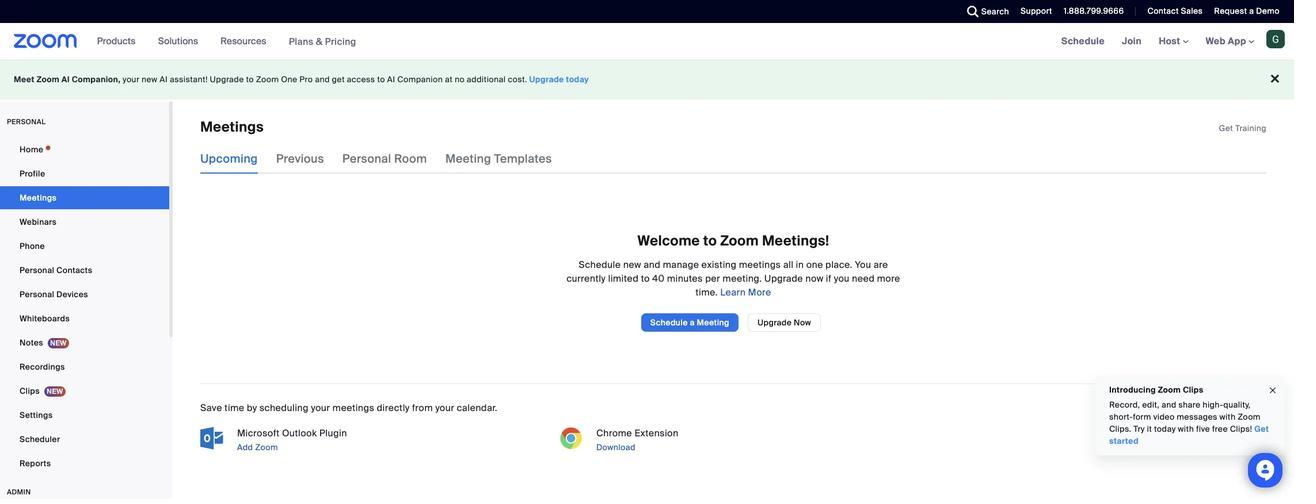 Task type: locate. For each thing, give the bounding box(es) containing it.
1 horizontal spatial a
[[1250, 6, 1255, 16]]

your
[[123, 74, 140, 85], [311, 402, 330, 415], [436, 402, 455, 415]]

new
[[142, 74, 158, 85], [624, 259, 642, 271]]

add zoom link
[[235, 441, 548, 455]]

0 vertical spatial schedule
[[1062, 35, 1105, 47]]

0 vertical spatial get
[[1220, 123, 1234, 134]]

web app
[[1206, 35, 1247, 47]]

0 horizontal spatial today
[[566, 74, 589, 85]]

meet
[[14, 74, 34, 85]]

3 ai from the left
[[387, 74, 395, 85]]

join
[[1123, 35, 1142, 47]]

sales
[[1182, 6, 1203, 16]]

meetings navigation
[[1053, 23, 1295, 60]]

at
[[445, 74, 453, 85]]

and inside record, edit, and share high-quality, short-form video messages with zoom clips. try it today with five free clips!
[[1162, 400, 1177, 411]]

0 horizontal spatial and
[[315, 74, 330, 85]]

0 vertical spatial personal
[[343, 152, 391, 167]]

clips inside personal menu menu
[[20, 386, 40, 397]]

ai left companion
[[387, 74, 395, 85]]

1 horizontal spatial meetings
[[739, 259, 781, 271]]

try
[[1134, 424, 1145, 435]]

1.888.799.9666 button up schedule link
[[1064, 6, 1125, 16]]

zoom logo image
[[14, 34, 77, 48]]

0 vertical spatial meeting
[[446, 152, 491, 167]]

schedule down 1.888.799.9666
[[1062, 35, 1105, 47]]

zoom down 'microsoft'
[[255, 443, 278, 453]]

your for meetings
[[311, 402, 330, 415]]

upgrade inside schedule new and manage existing meetings all in one place. you are currently limited to 40 minutes per meeting. upgrade now if you need more time.
[[765, 273, 803, 285]]

2 horizontal spatial schedule
[[1062, 35, 1105, 47]]

products button
[[97, 23, 141, 60]]

new up limited
[[624, 259, 642, 271]]

your for new
[[123, 74, 140, 85]]

notes link
[[0, 332, 169, 355]]

your inside meet zoom ai companion, footer
[[123, 74, 140, 85]]

reports
[[20, 459, 51, 469]]

meeting down time. on the right of the page
[[697, 318, 730, 328]]

today inside record, edit, and share high-quality, short-form video messages with zoom clips. try it today with five free clips!
[[1155, 424, 1176, 435]]

1 horizontal spatial new
[[624, 259, 642, 271]]

resources button
[[221, 23, 272, 60]]

admin
[[7, 488, 31, 498]]

1 horizontal spatial today
[[1155, 424, 1176, 435]]

product information navigation
[[88, 23, 365, 60]]

it
[[1148, 424, 1153, 435]]

schedule link
[[1053, 23, 1114, 60]]

2 horizontal spatial ai
[[387, 74, 395, 85]]

clips up the settings
[[20, 386, 40, 397]]

personal for personal devices
[[20, 290, 54, 300]]

1 horizontal spatial meeting
[[697, 318, 730, 328]]

download
[[597, 443, 636, 453]]

and for schedule new and manage existing meetings all in one place. you are currently limited to 40 minutes per meeting. upgrade now if you need more time.
[[644, 259, 661, 271]]

additional
[[467, 74, 506, 85]]

0 horizontal spatial ai
[[62, 74, 70, 85]]

today inside meet zoom ai companion, footer
[[566, 74, 589, 85]]

personal up whiteboards
[[20, 290, 54, 300]]

get for get training
[[1220, 123, 1234, 134]]

calendar.
[[457, 402, 498, 415]]

zoom
[[37, 74, 59, 85], [256, 74, 279, 85], [721, 232, 759, 250], [1159, 385, 1181, 396], [1238, 412, 1261, 423], [255, 443, 278, 453]]

currently
[[567, 273, 606, 285]]

pro
[[300, 74, 313, 85]]

meetings up webinars
[[20, 193, 57, 203]]

1 vertical spatial new
[[624, 259, 642, 271]]

1 vertical spatial a
[[690, 318, 695, 328]]

a down 'minutes'
[[690, 318, 695, 328]]

with up free
[[1220, 412, 1236, 423]]

zoom up the clips!
[[1238, 412, 1261, 423]]

plugin
[[319, 428, 347, 440]]

need
[[852, 273, 875, 285]]

get for get started
[[1255, 424, 1270, 435]]

personal contacts link
[[0, 259, 169, 282]]

now
[[806, 273, 824, 285]]

you
[[834, 273, 850, 285]]

microsoft
[[237, 428, 280, 440]]

upgrade down all
[[765, 273, 803, 285]]

0 vertical spatial today
[[566, 74, 589, 85]]

get training link
[[1220, 123, 1267, 134]]

scheduler
[[20, 435, 60, 445]]

clips up share
[[1184, 385, 1204, 396]]

messages
[[1177, 412, 1218, 423]]

0 horizontal spatial schedule
[[579, 259, 621, 271]]

personal inside 'tabs of meeting' tab list
[[343, 152, 391, 167]]

1 vertical spatial get
[[1255, 424, 1270, 435]]

extension
[[635, 428, 679, 440]]

to left 40
[[641, 273, 650, 285]]

plans & pricing link
[[289, 35, 356, 48], [289, 35, 356, 48]]

and up "video"
[[1162, 400, 1177, 411]]

to
[[246, 74, 254, 85], [377, 74, 385, 85], [704, 232, 717, 250], [641, 273, 650, 285]]

upgrade left now
[[758, 318, 792, 328]]

more
[[877, 273, 901, 285]]

personal for personal room
[[343, 152, 391, 167]]

get right the clips!
[[1255, 424, 1270, 435]]

1 vertical spatial schedule
[[579, 259, 621, 271]]

webinars
[[20, 217, 57, 228]]

products
[[97, 35, 136, 47]]

0 vertical spatial meetings
[[200, 118, 264, 136]]

time.
[[696, 287, 718, 299]]

a inside schedule a meeting button
[[690, 318, 695, 328]]

all
[[784, 259, 794, 271]]

1 vertical spatial meetings
[[333, 402, 375, 415]]

solutions button
[[158, 23, 203, 60]]

1 horizontal spatial your
[[311, 402, 330, 415]]

0 horizontal spatial a
[[690, 318, 695, 328]]

personal contacts
[[20, 266, 92, 276]]

started
[[1110, 437, 1139, 447]]

request
[[1215, 6, 1248, 16]]

1 horizontal spatial ai
[[160, 74, 168, 85]]

1 horizontal spatial get
[[1255, 424, 1270, 435]]

ai left companion,
[[62, 74, 70, 85]]

personal devices
[[20, 290, 88, 300]]

1 horizontal spatial with
[[1220, 412, 1236, 423]]

a
[[1250, 6, 1255, 16], [690, 318, 695, 328]]

get left the training on the top right of the page
[[1220, 123, 1234, 134]]

1 horizontal spatial and
[[644, 259, 661, 271]]

schedule up currently
[[579, 259, 621, 271]]

one
[[807, 259, 824, 271]]

0 horizontal spatial clips
[[20, 386, 40, 397]]

and left get
[[315, 74, 330, 85]]

clips.
[[1110, 424, 1132, 435]]

zoom up the existing
[[721, 232, 759, 250]]

1 horizontal spatial schedule
[[651, 318, 688, 328]]

0 horizontal spatial meetings
[[333, 402, 375, 415]]

your up plugin
[[311, 402, 330, 415]]

your right companion,
[[123, 74, 140, 85]]

one
[[281, 74, 298, 85]]

0 vertical spatial new
[[142, 74, 158, 85]]

new left assistant!
[[142, 74, 158, 85]]

1 vertical spatial today
[[1155, 424, 1176, 435]]

1 vertical spatial meetings
[[20, 193, 57, 203]]

0 horizontal spatial meetings
[[20, 193, 57, 203]]

0 horizontal spatial get
[[1220, 123, 1234, 134]]

1 vertical spatial with
[[1179, 424, 1195, 435]]

0 horizontal spatial with
[[1179, 424, 1195, 435]]

0 horizontal spatial your
[[123, 74, 140, 85]]

personal room
[[343, 152, 427, 167]]

schedule inside button
[[651, 318, 688, 328]]

get
[[332, 74, 345, 85]]

2 vertical spatial and
[[1162, 400, 1177, 411]]

0 horizontal spatial new
[[142, 74, 158, 85]]

meeting templates
[[446, 152, 552, 167]]

personal
[[343, 152, 391, 167], [20, 266, 54, 276], [20, 290, 54, 300]]

chrome extension download
[[597, 428, 679, 453]]

2 ai from the left
[[160, 74, 168, 85]]

1 vertical spatial meeting
[[697, 318, 730, 328]]

resources
[[221, 35, 266, 47]]

schedule inside schedule new and manage existing meetings all in one place. you are currently limited to 40 minutes per meeting. upgrade now if you need more time.
[[579, 259, 621, 271]]

pricing
[[325, 35, 356, 48]]

previous
[[276, 152, 324, 167]]

0 vertical spatial with
[[1220, 412, 1236, 423]]

2 vertical spatial personal
[[20, 290, 54, 300]]

schedule inside meetings navigation
[[1062, 35, 1105, 47]]

if
[[826, 273, 832, 285]]

a for request
[[1250, 6, 1255, 16]]

and
[[315, 74, 330, 85], [644, 259, 661, 271], [1162, 400, 1177, 411]]

a left demo
[[1250, 6, 1255, 16]]

banner
[[0, 23, 1295, 60]]

share
[[1179, 400, 1201, 411]]

your right from
[[436, 402, 455, 415]]

meetings up meeting.
[[739, 259, 781, 271]]

welcome
[[638, 232, 700, 250]]

personal down phone
[[20, 266, 54, 276]]

meetings inside schedule new and manage existing meetings all in one place. you are currently limited to 40 minutes per meeting. upgrade now if you need more time.
[[739, 259, 781, 271]]

notes
[[20, 338, 43, 348]]

with down messages
[[1179, 424, 1195, 435]]

0 vertical spatial and
[[315, 74, 330, 85]]

and inside meet zoom ai companion, footer
[[315, 74, 330, 85]]

meetings link
[[0, 187, 169, 210]]

cost.
[[508, 74, 527, 85]]

download link
[[594, 441, 908, 455]]

and inside schedule new and manage existing meetings all in one place. you are currently limited to 40 minutes per meeting. upgrade now if you need more time.
[[644, 259, 661, 271]]

welcome to zoom meetings!
[[638, 232, 830, 250]]

by
[[247, 402, 257, 415]]

search
[[982, 6, 1010, 17]]

schedule down 40
[[651, 318, 688, 328]]

clips link
[[0, 380, 169, 403]]

meeting left templates
[[446, 152, 491, 167]]

0 horizontal spatial meeting
[[446, 152, 491, 167]]

profile picture image
[[1267, 30, 1286, 48]]

introducing zoom clips
[[1110, 385, 1204, 396]]

now
[[794, 318, 812, 328]]

and up 40
[[644, 259, 661, 271]]

2 horizontal spatial and
[[1162, 400, 1177, 411]]

0 vertical spatial meetings
[[739, 259, 781, 271]]

ai left assistant!
[[160, 74, 168, 85]]

meeting inside button
[[697, 318, 730, 328]]

1 vertical spatial and
[[644, 259, 661, 271]]

2 vertical spatial schedule
[[651, 318, 688, 328]]

get inside get started
[[1255, 424, 1270, 435]]

get training
[[1220, 123, 1267, 134]]

1.888.799.9666
[[1064, 6, 1125, 16]]

save time by scheduling your meetings directly from your calendar.
[[200, 402, 498, 415]]

meetings up plugin
[[333, 402, 375, 415]]

personal left "room"
[[343, 152, 391, 167]]

1.888.799.9666 button
[[1056, 0, 1127, 23], [1064, 6, 1125, 16]]

1 vertical spatial personal
[[20, 266, 54, 276]]

1.888.799.9666 button up join in the top of the page
[[1056, 0, 1127, 23]]

meetings up upcoming
[[200, 118, 264, 136]]

demo
[[1257, 6, 1280, 16]]

0 vertical spatial a
[[1250, 6, 1255, 16]]



Task type: vqa. For each thing, say whether or not it's contained in the screenshot.
middle SCHEDULE
yes



Task type: describe. For each thing, give the bounding box(es) containing it.
webinars link
[[0, 211, 169, 234]]

no
[[455, 74, 465, 85]]

to right access
[[377, 74, 385, 85]]

learn more link
[[718, 287, 772, 299]]

free
[[1213, 424, 1229, 435]]

request a demo
[[1215, 6, 1280, 16]]

profile
[[20, 169, 45, 179]]

to up the existing
[[704, 232, 717, 250]]

are
[[874, 259, 889, 271]]

learn more
[[718, 287, 772, 299]]

host
[[1159, 35, 1183, 47]]

introducing
[[1110, 385, 1157, 396]]

join link
[[1114, 23, 1151, 60]]

zoom left one
[[256, 74, 279, 85]]

form
[[1134, 412, 1152, 423]]

close image
[[1269, 384, 1278, 398]]

more
[[749, 287, 772, 299]]

plans & pricing
[[289, 35, 356, 48]]

personal
[[7, 117, 46, 127]]

1 ai from the left
[[62, 74, 70, 85]]

in
[[796, 259, 804, 271]]

banner containing products
[[0, 23, 1295, 60]]

record,
[[1110, 400, 1141, 411]]

meeting inside tab list
[[446, 152, 491, 167]]

&
[[316, 35, 323, 48]]

recordings
[[20, 362, 65, 373]]

quality,
[[1224, 400, 1251, 411]]

from
[[412, 402, 433, 415]]

scheduler link
[[0, 429, 169, 452]]

microsoft outlook plugin add zoom
[[237, 428, 347, 453]]

schedule for schedule new and manage existing meetings all in one place. you are currently limited to 40 minutes per meeting. upgrade now if you need more time.
[[579, 259, 621, 271]]

companion
[[398, 74, 443, 85]]

contacts
[[56, 266, 92, 276]]

zoom inside microsoft outlook plugin add zoom
[[255, 443, 278, 453]]

1 horizontal spatial clips
[[1184, 385, 1204, 396]]

zoom up edit,
[[1159, 385, 1181, 396]]

tabs of meeting tab list
[[200, 144, 571, 174]]

schedule a meeting
[[651, 318, 730, 328]]

solutions
[[158, 35, 198, 47]]

settings
[[20, 411, 53, 421]]

personal for personal contacts
[[20, 266, 54, 276]]

training
[[1236, 123, 1267, 134]]

home link
[[0, 138, 169, 161]]

outlook
[[282, 428, 317, 440]]

upgrade down product information navigation on the top left of page
[[210, 74, 244, 85]]

per
[[706, 273, 721, 285]]

assistant!
[[170, 74, 208, 85]]

meet zoom ai companion, footer
[[0, 60, 1295, 100]]

upgrade inside button
[[758, 318, 792, 328]]

you
[[855, 259, 872, 271]]

2 horizontal spatial your
[[436, 402, 455, 415]]

clips!
[[1231, 424, 1253, 435]]

contact
[[1148, 6, 1179, 16]]

templates
[[494, 152, 552, 167]]

web
[[1206, 35, 1226, 47]]

40
[[653, 273, 665, 285]]

web app button
[[1206, 35, 1255, 47]]

to down resources dropdown button
[[246, 74, 254, 85]]

personal devices link
[[0, 283, 169, 306]]

new inside schedule new and manage existing meetings all in one place. you are currently limited to 40 minutes per meeting. upgrade now if you need more time.
[[624, 259, 642, 271]]

meetings!
[[763, 232, 830, 250]]

1 horizontal spatial meetings
[[200, 118, 264, 136]]

short-
[[1110, 412, 1134, 423]]

zoom inside record, edit, and share high-quality, short-form video messages with zoom clips. try it today with five free clips!
[[1238, 412, 1261, 423]]

new inside meet zoom ai companion, footer
[[142, 74, 158, 85]]

home
[[20, 145, 43, 155]]

support
[[1021, 6, 1053, 16]]

to inside schedule new and manage existing meetings all in one place. you are currently limited to 40 minutes per meeting. upgrade now if you need more time.
[[641, 273, 650, 285]]

meetings for existing
[[739, 259, 781, 271]]

meetings inside meetings link
[[20, 193, 57, 203]]

personal menu menu
[[0, 138, 169, 477]]

meeting.
[[723, 273, 762, 285]]

meetings for your
[[333, 402, 375, 415]]

schedule for schedule a meeting
[[651, 318, 688, 328]]

schedule new and manage existing meetings all in one place. you are currently limited to 40 minutes per meeting. upgrade now if you need more time.
[[567, 259, 901, 299]]

directly
[[377, 402, 410, 415]]

add
[[237, 443, 253, 453]]

chrome
[[597, 428, 632, 440]]

manage
[[663, 259, 699, 271]]

video
[[1154, 412, 1175, 423]]

upgrade now
[[758, 318, 812, 328]]

limited
[[608, 273, 639, 285]]

time
[[225, 402, 245, 415]]

companion,
[[72, 74, 121, 85]]

zoom right meet
[[37, 74, 59, 85]]

plans
[[289, 35, 314, 48]]

upgrade right the cost.
[[530, 74, 564, 85]]

whiteboards
[[20, 314, 70, 324]]

get started link
[[1110, 424, 1270, 447]]

app
[[1229, 35, 1247, 47]]

existing
[[702, 259, 737, 271]]

search button
[[959, 0, 1013, 23]]

place.
[[826, 259, 853, 271]]

a for schedule
[[690, 318, 695, 328]]

schedule for schedule
[[1062, 35, 1105, 47]]

five
[[1197, 424, 1211, 435]]

and for record, edit, and share high-quality, short-form video messages with zoom clips. try it today with five free clips!
[[1162, 400, 1177, 411]]

scheduling
[[260, 402, 309, 415]]

schedule a meeting button
[[641, 314, 739, 332]]



